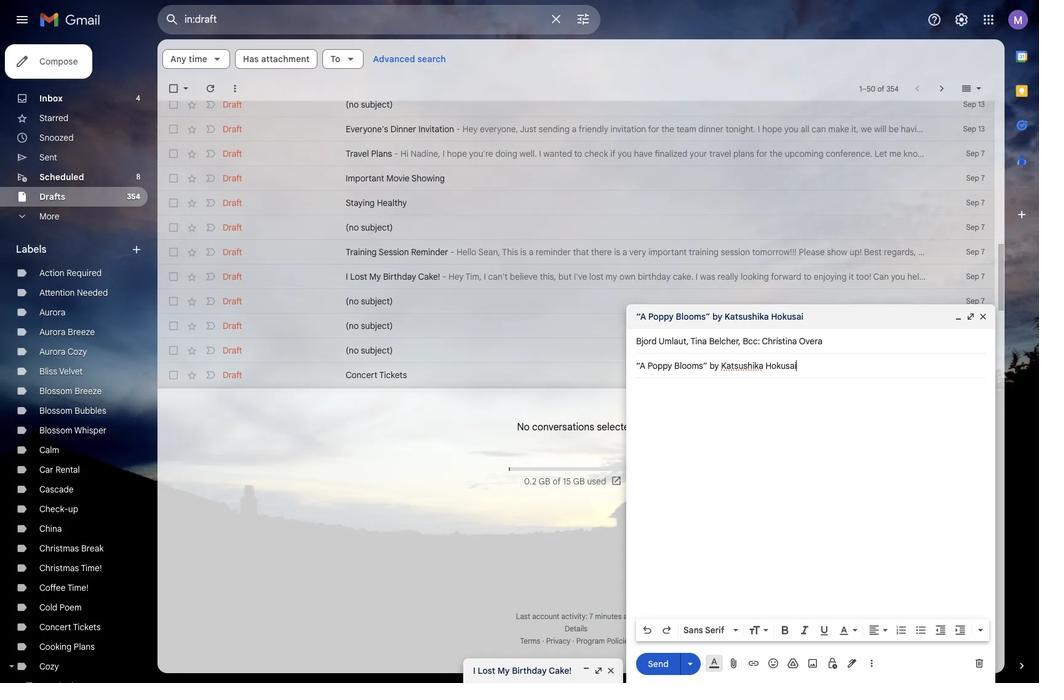 Task type: describe. For each thing, give the bounding box(es) containing it.
pop out image
[[966, 312, 976, 322]]

labels navigation
[[0, 39, 158, 684]]

very
[[630, 247, 647, 258]]

tickets inside labels navigation
[[73, 622, 101, 633]]

believe
[[510, 271, 538, 283]]

8 draft from the top
[[223, 271, 242, 283]]

0 vertical spatial hope
[[763, 124, 783, 135]]

2 row from the top
[[158, 117, 1040, 142]]

let
[[875, 148, 888, 159]]

i lost my birthday cake!
[[473, 666, 572, 677]]

hi
[[401, 148, 409, 159]]

concert inside no conversations selected main content
[[346, 370, 378, 381]]

birthday for i lost my birthday cake! - hey tim, i can't believe this, but i've lost my own birthday cake. i was really looking forward to enjoying it too! can you help me find it by any chance? bes
[[383, 271, 416, 283]]

drafts
[[39, 191, 65, 202]]

sep for second row from the top
[[964, 124, 977, 134]]

bliss
[[39, 366, 57, 377]]

0 vertical spatial any
[[973, 148, 987, 159]]

check-
[[39, 504, 68, 515]]

privacy
[[546, 637, 571, 646]]

clear search image
[[544, 7, 569, 31]]

cooking plans link
[[39, 642, 95, 653]]

2 horizontal spatial a
[[623, 247, 628, 258]]

1 (no subject) from the top
[[346, 99, 393, 110]]

sep 7 for 9th row from the bottom
[[967, 198, 985, 207]]

concert inside labels navigation
[[39, 622, 71, 633]]

5 row from the top
[[158, 191, 995, 215]]

sep for 11th row from the bottom
[[967, 149, 980, 158]]

inbox
[[39, 93, 63, 104]]

plans for cooking
[[74, 642, 95, 653]]

up
[[68, 504, 78, 515]]

0 horizontal spatial cozy
[[39, 662, 59, 673]]

breeze for blossom breeze
[[75, 386, 102, 397]]

2 is from the left
[[614, 247, 621, 258]]

no
[[517, 422, 530, 434]]

needed
[[77, 287, 108, 299]]

lost for i lost my birthday cake! - hey tim, i can't believe this, but i've lost my own birthday cake. i was really looking forward to enjoying it too! can you help me find it by any chance? bes
[[350, 271, 367, 283]]

dinner
[[699, 124, 724, 135]]

blossom breeze
[[39, 386, 102, 397]]

belcher
[[709, 336, 739, 347]]

not important switch for 12th row from the top of the no conversations selected main content
[[204, 369, 217, 382]]

underline ‪(⌘u)‬ image
[[819, 625, 831, 638]]

sep for 12th row from the top of the no conversations selected main content
[[967, 371, 980, 380]]

overa
[[799, 336, 823, 347]]

attention needed
[[39, 287, 108, 299]]

a for friendly
[[572, 124, 577, 135]]

christmas break link
[[39, 543, 104, 555]]

discard draft ‪(⌘⇧d)‬ image
[[974, 658, 986, 670]]

china
[[39, 524, 62, 535]]

- left hello
[[451, 247, 455, 258]]

1 horizontal spatial for
[[757, 148, 768, 159]]

13 row from the top
[[158, 388, 995, 412]]

more options image
[[868, 658, 876, 670]]

older image
[[936, 82, 948, 95]]

last account activity: 7 minutes ago details terms · privacy · program policies
[[516, 612, 637, 646]]

to button
[[323, 49, 363, 69]]

movie
[[387, 173, 410, 184]]

sep 7 for 11th row from the bottom
[[967, 149, 985, 158]]

good
[[956, 124, 976, 135]]

Subject field
[[636, 360, 986, 372]]

refresh image
[[204, 82, 217, 95]]

insert photo image
[[807, 658, 819, 670]]

a for reminder
[[529, 247, 534, 258]]

- right invitation
[[457, 124, 461, 135]]

more formatting options image
[[975, 625, 987, 637]]

team
[[677, 124, 697, 135]]

invitation
[[611, 124, 646, 135]]

have
[[634, 148, 653, 159]]

coffee
[[39, 583, 66, 594]]

indent less ‪(⌘[)‬ image
[[935, 625, 947, 637]]

blossom for blossom breeze
[[39, 386, 72, 397]]

1 vertical spatial the
[[770, 148, 783, 159]]

christmas break
[[39, 543, 104, 555]]

bold ‪(⌘b)‬ image
[[779, 625, 792, 637]]

1 vertical spatial any
[[977, 271, 991, 283]]

sep for 10th row from the top of the no conversations selected main content
[[967, 321, 980, 331]]

13 for everyone's dinner invitation
[[979, 124, 985, 134]]

sep 7 for sixth row
[[967, 223, 985, 232]]

upcoming
[[785, 148, 824, 159]]

close image for i lost my birthday cake!
[[606, 667, 616, 676]]

1 vertical spatial hope
[[447, 148, 467, 159]]

drafts link
[[39, 191, 65, 202]]

aurora breeze
[[39, 327, 95, 338]]

5 draft from the top
[[223, 198, 242, 209]]

action
[[39, 268, 64, 279]]

sep for 4th row from the top
[[967, 174, 980, 183]]

important
[[346, 173, 384, 184]]

this
[[502, 247, 518, 258]]

0 vertical spatial for
[[648, 124, 660, 135]]

having
[[901, 124, 927, 135]]

advanced search options image
[[571, 7, 596, 31]]

not important switch for fifth row from the bottom of the no conversations selected main content
[[204, 295, 217, 308]]

cake.
[[673, 271, 694, 283]]

own
[[620, 271, 636, 283]]

50
[[867, 84, 876, 93]]

required
[[67, 268, 102, 279]]

not important switch for 4th row from the top
[[204, 172, 217, 185]]

(no for (no subject) 'link' associated with 3rd row from the bottom of the no conversations selected main content
[[346, 345, 359, 356]]

tickets inside no conversations selected main content
[[379, 370, 407, 381]]

bliss velvet
[[39, 366, 83, 377]]

italic ‪(⌘i)‬ image
[[799, 625, 811, 637]]

will
[[875, 124, 887, 135]]

close image for "a poppy blooms" by katsushika hokusai
[[979, 312, 988, 322]]

katsushika
[[725, 311, 769, 323]]

it,
[[852, 124, 859, 135]]

1 row from the top
[[158, 92, 995, 117]]

concert tickets inside row
[[346, 370, 407, 381]]

maria
[[919, 247, 941, 258]]

friendly
[[579, 124, 609, 135]]

training
[[346, 247, 377, 258]]

3 (no subject) from the top
[[346, 296, 393, 307]]

rental
[[56, 465, 80, 476]]

more image
[[229, 82, 241, 95]]

regards,
[[884, 247, 917, 258]]

aurora for aurora link
[[39, 307, 66, 318]]

not important switch for 10th row from the top of the no conversations selected main content
[[204, 320, 217, 332]]

nadine,
[[411, 148, 441, 159]]

has attachment button
[[235, 49, 318, 69]]

formatting options toolbar
[[636, 620, 990, 642]]

search mail image
[[161, 9, 183, 31]]

terms link
[[520, 637, 541, 646]]

9 draft from the top
[[223, 296, 242, 307]]

sep for sixth row
[[967, 223, 980, 232]]

scheduled
[[39, 172, 84, 183]]

staying
[[346, 198, 375, 209]]

indent more ‪(⌘])‬ image
[[955, 625, 967, 637]]

12 draft from the top
[[223, 370, 242, 381]]

sep 7 for 10th row from the top of the no conversations selected main content
[[967, 321, 985, 331]]

2 if from the left
[[927, 148, 932, 159]]

snoozed link
[[39, 132, 74, 143]]

everyone's dinner invitation - hey everyone, just sending a friendly invitation for the team dinner tonight. i hope you all can make it, we will be having lots of good food! best regar
[[346, 124, 1040, 135]]

attention needed link
[[39, 287, 108, 299]]

tina
[[691, 336, 707, 347]]

need
[[951, 148, 970, 159]]

i lost my birthday cake! - hey tim, i can't believe this, but i've lost my own birthday cake. i was really looking forward to enjoying it too! can you help me find it by any chance? bes
[[346, 271, 1040, 283]]

6 row from the top
[[158, 215, 995, 240]]

cascade
[[39, 484, 74, 495]]

1 50 of 354
[[860, 84, 899, 93]]

7 inside last account activity: 7 minutes ago details terms · privacy · program policies
[[590, 612, 594, 622]]

sep 7 for seventh row from the top
[[967, 247, 985, 257]]

- left hi at left top
[[395, 148, 398, 159]]

1 it from the left
[[849, 271, 854, 283]]

my
[[606, 271, 618, 283]]

by inside row
[[966, 271, 975, 283]]

session
[[379, 247, 409, 258]]

bjord
[[636, 336, 657, 347]]

send
[[648, 659, 669, 670]]

cold poem link
[[39, 603, 82, 614]]

0 horizontal spatial to
[[575, 148, 583, 159]]

6 draft from the top
[[223, 222, 242, 233]]

check
[[585, 148, 608, 159]]

more send options image
[[684, 658, 697, 671]]

0 vertical spatial me
[[890, 148, 902, 159]]

doing
[[496, 148, 518, 159]]

1 horizontal spatial concert tickets link
[[346, 369, 928, 382]]

conference.
[[826, 148, 873, 159]]

(no for (no subject) 'link' for fifth row from the bottom of the no conversations selected main content
[[346, 296, 359, 307]]

my for i lost my birthday cake!
[[498, 666, 510, 677]]

blossom whisper
[[39, 425, 107, 436]]

sent link
[[39, 152, 57, 163]]

tonight.
[[726, 124, 756, 135]]

1
[[860, 84, 862, 93]]

10 row from the top
[[158, 314, 995, 339]]

aurora for aurora cozy
[[39, 347, 66, 358]]

minimize image for i lost my birthday cake!
[[582, 667, 591, 676]]

1 , from the left
[[687, 336, 689, 347]]

354 inside labels navigation
[[127, 192, 140, 201]]

sep for 13th row from the bottom
[[964, 100, 977, 109]]

no conversations selected main content
[[158, 39, 1040, 674]]

blooms"
[[676, 311, 711, 323]]

sep for 3rd row from the bottom of the no conversations selected main content
[[967, 346, 980, 355]]

aurora breeze link
[[39, 327, 95, 338]]

assistan
[[989, 148, 1021, 159]]

7 draft from the top
[[223, 247, 242, 258]]

4 (no subject) from the top
[[346, 321, 393, 332]]

lost for i lost my birthday cake!
[[478, 666, 496, 677]]

insert signature image
[[846, 658, 859, 670]]

sep 13 for (no subject)
[[964, 100, 985, 109]]

blossom for blossom bubbles
[[39, 406, 72, 417]]

3 row from the top
[[158, 142, 1021, 166]]

concert tickets inside labels navigation
[[39, 622, 101, 633]]

to
[[331, 54, 341, 65]]

sep 7 for sixth row from the bottom
[[967, 272, 985, 281]]

coffee time! link
[[39, 583, 89, 594]]

1 vertical spatial best
[[865, 247, 882, 258]]

(no subject) link for sixth row
[[346, 222, 928, 234]]

"a
[[636, 311, 646, 323]]

more button
[[0, 207, 148, 227]]

serif
[[705, 625, 725, 636]]

redo ‪(⌘y)‬ image
[[661, 625, 673, 637]]

(no subject) link for 13th row from the bottom
[[346, 98, 928, 111]]

354 inside no conversations selected main content
[[887, 84, 899, 93]]

this,
[[540, 271, 557, 283]]

1 is from the left
[[521, 247, 527, 258]]

compose
[[39, 56, 78, 67]]

4
[[136, 94, 140, 103]]

0 vertical spatial best
[[1001, 124, 1019, 135]]

sep 7 for 3rd row from the bottom of the no conversations selected main content
[[967, 346, 985, 355]]

1 horizontal spatial cozy
[[68, 347, 87, 358]]



Task type: locate. For each thing, give the bounding box(es) containing it.
"a poppy blooms" by katsushika hokusai
[[636, 311, 804, 323]]

to right 'forward'
[[804, 271, 812, 283]]

3 not important switch from the top
[[204, 222, 217, 234]]

it right find
[[958, 271, 964, 283]]

7 row from the top
[[158, 240, 995, 265]]

0 vertical spatial to
[[575, 148, 583, 159]]

(no subject) link up bjord
[[346, 320, 928, 332]]

staying healthy link
[[346, 197, 928, 209]]

aurora up the bliss
[[39, 347, 66, 358]]

1 (no subject) link from the top
[[346, 98, 928, 111]]

1 horizontal spatial the
[[770, 148, 783, 159]]

0 vertical spatial time!
[[81, 563, 102, 574]]

1 horizontal spatial plans
[[371, 148, 392, 159]]

2 horizontal spatial of
[[946, 124, 954, 135]]

looking
[[741, 271, 769, 283]]

0 vertical spatial breeze
[[68, 327, 95, 338]]

0 horizontal spatial lost
[[350, 271, 367, 283]]

my for i lost my birthday cake! - hey tim, i can't believe this, but i've lost my own birthday cake. i was really looking forward to enjoying it too! can you help me find it by any chance? bes
[[369, 271, 381, 283]]

0 horizontal spatial minimize image
[[582, 667, 591, 676]]

blossom for blossom whisper
[[39, 425, 72, 436]]

aurora for aurora breeze
[[39, 327, 66, 338]]

1 vertical spatial tickets
[[73, 622, 101, 633]]

sep 13
[[964, 100, 985, 109], [964, 124, 985, 134]]

cooking plans
[[39, 642, 95, 653]]

0 vertical spatial lost
[[350, 271, 367, 283]]

sans serif option
[[681, 625, 731, 637]]

2 · from the left
[[573, 637, 575, 646]]

(no subject) link down staying healthy link
[[346, 222, 928, 234]]

7
[[982, 149, 985, 158], [982, 174, 985, 183], [982, 198, 985, 207], [982, 223, 985, 232], [982, 247, 985, 257], [982, 272, 985, 281], [982, 297, 985, 306], [982, 321, 985, 331], [982, 346, 985, 355], [982, 371, 985, 380], [590, 612, 594, 622]]

2 vertical spatial blossom
[[39, 425, 72, 436]]

subject) for 13th row from the bottom
[[361, 99, 393, 110]]

plans for travel
[[371, 148, 392, 159]]

13 up food!
[[979, 100, 985, 109]]

(no subject) link for fifth row from the bottom of the no conversations selected main content
[[346, 295, 928, 308]]

close image right pop out icon
[[979, 312, 988, 322]]

10 sep 7 from the top
[[967, 371, 985, 380]]

0 horizontal spatial if
[[611, 148, 616, 159]]

2 christmas from the top
[[39, 563, 79, 574]]

1 vertical spatial christmas
[[39, 563, 79, 574]]

time! down break
[[81, 563, 102, 574]]

concert tickets link down bjord
[[346, 369, 928, 382]]

you left need
[[934, 148, 948, 159]]

1 sep 7 from the top
[[967, 149, 985, 158]]

2 subject) from the top
[[361, 222, 393, 233]]

any
[[170, 54, 187, 65]]

0 vertical spatial cake!
[[418, 271, 440, 283]]

None search field
[[158, 5, 601, 34]]

1 not important switch from the top
[[204, 172, 217, 185]]

7 sep 7 from the top
[[967, 297, 985, 306]]

1 subject) from the top
[[361, 99, 393, 110]]

5 (no subject) from the top
[[346, 345, 393, 356]]

not important switch for sixth row
[[204, 222, 217, 234]]

8 sep 7 from the top
[[967, 321, 985, 331]]

"a poppy blooms" by katsushika hokusai dialog
[[627, 305, 996, 684]]

bulleted list ‪(⌘⇧8)‬ image
[[915, 625, 928, 637]]

0 horizontal spatial best
[[865, 247, 882, 258]]

bcc:
[[743, 336, 760, 347]]

details link
[[565, 625, 588, 634]]

christmas
[[39, 543, 79, 555], [39, 563, 79, 574]]

1 vertical spatial breeze
[[75, 386, 102, 397]]

sep 7 for 4th row from the top
[[967, 174, 985, 183]]

if right know at the top right of the page
[[927, 148, 932, 159]]

whisper
[[74, 425, 107, 436]]

travel
[[346, 148, 369, 159]]

time! for coffee time!
[[67, 583, 89, 594]]

labels heading
[[16, 244, 130, 256]]

5 sep 7 from the top
[[967, 247, 985, 257]]

1 vertical spatial 354
[[127, 192, 140, 201]]

1 horizontal spatial it
[[958, 271, 964, 283]]

that
[[573, 247, 589, 258]]

the
[[662, 124, 675, 135], [770, 148, 783, 159]]

time! down christmas time! link
[[67, 583, 89, 594]]

2 (no subject) link from the top
[[346, 222, 928, 234]]

0 horizontal spatial me
[[890, 148, 902, 159]]

sep 7 for fifth row from the bottom of the no conversations selected main content
[[967, 297, 985, 306]]

0 vertical spatial tickets
[[379, 370, 407, 381]]

gb right the 15
[[573, 476, 585, 488]]

inbox link
[[39, 93, 63, 104]]

1 vertical spatial birthday
[[512, 666, 547, 677]]

1 vertical spatial of
[[946, 124, 954, 135]]

if right check
[[611, 148, 616, 159]]

settings image
[[955, 12, 969, 27]]

0 horizontal spatial for
[[648, 124, 660, 135]]

but
[[559, 271, 572, 283]]

0 horizontal spatial close image
[[606, 667, 616, 676]]

plans right cooking
[[74, 642, 95, 653]]

Search mail text field
[[185, 14, 542, 26]]

any right need
[[973, 148, 987, 159]]

of for 0.2 gb of 15 gb used
[[553, 476, 561, 488]]

Message Body text field
[[636, 385, 986, 616]]

1 vertical spatial lost
[[478, 666, 496, 677]]

- down reminder
[[443, 271, 447, 283]]

12 row from the top
[[158, 363, 995, 388]]

0 horizontal spatial 354
[[127, 192, 140, 201]]

354 right 50 on the top
[[887, 84, 899, 93]]

birthday down the session on the top of page
[[383, 271, 416, 283]]

insert link ‪(⌘k)‬ image
[[748, 658, 760, 670]]

(no for (no subject) 'link' related to 13th row from the bottom
[[346, 99, 359, 110]]

0 vertical spatial concert tickets
[[346, 370, 407, 381]]

1 vertical spatial sep 13
[[964, 124, 985, 134]]

1 blossom from the top
[[39, 386, 72, 397]]

0 vertical spatial 13
[[979, 100, 985, 109]]

insert files using drive image
[[787, 658, 800, 670]]

pop out image
[[594, 667, 604, 676]]

(no subject) link for 10th row from the top of the no conversations selected main content
[[346, 320, 928, 332]]

a left "very"
[[623, 247, 628, 258]]

reminder
[[411, 247, 448, 258]]

1 horizontal spatial a
[[572, 124, 577, 135]]

sep 13 down toggle split pane mode image
[[964, 100, 985, 109]]

sep 7 for 12th row from the top of the no conversations selected main content
[[967, 371, 985, 380]]

1 · from the left
[[543, 637, 544, 646]]

8 row from the top
[[158, 265, 1040, 289]]

1 horizontal spatial best
[[1001, 124, 1019, 135]]

minutes
[[595, 612, 622, 622]]

me left find
[[927, 271, 939, 283]]

if
[[611, 148, 616, 159], [927, 148, 932, 159]]

christmas for christmas time!
[[39, 563, 79, 574]]

1 vertical spatial aurora
[[39, 327, 66, 338]]

9 not important switch from the top
[[204, 369, 217, 382]]

concert
[[346, 370, 378, 381], [39, 622, 71, 633]]

sean,
[[479, 247, 500, 258]]

it left too!
[[849, 271, 854, 283]]

cake! for i lost my birthday cake!
[[549, 666, 572, 677]]

4 draft from the top
[[223, 173, 242, 184]]

any left chance?
[[977, 271, 991, 283]]

1 horizontal spatial of
[[878, 84, 885, 93]]

hey left the tim,
[[449, 271, 464, 283]]

1 vertical spatial minimize image
[[582, 667, 591, 676]]

1 vertical spatial blossom
[[39, 406, 72, 417]]

main menu image
[[15, 12, 30, 27]]

3 aurora from the top
[[39, 347, 66, 358]]

1 vertical spatial plans
[[74, 642, 95, 653]]

aurora link
[[39, 307, 66, 318]]

0 vertical spatial sep 13
[[964, 100, 985, 109]]

subject) for 10th row from the top of the no conversations selected main content
[[361, 321, 393, 332]]

4 sep 7 from the top
[[967, 223, 985, 232]]

invitation
[[419, 124, 454, 135]]

4 not important switch from the top
[[204, 246, 217, 259]]

sep for seventh row from the top
[[967, 247, 980, 257]]

concert tickets link down poem at left
[[39, 622, 101, 633]]

1 horizontal spatial close image
[[979, 312, 988, 322]]

sep 13 up need
[[964, 124, 985, 134]]

1 horizontal spatial me
[[927, 271, 939, 283]]

1 (no from the top
[[346, 99, 359, 110]]

2 gb from the left
[[573, 476, 585, 488]]

2 vertical spatial aurora
[[39, 347, 66, 358]]

insert emoji ‪(⌘⇧2)‬ image
[[768, 658, 780, 670]]

6 sep 7 from the top
[[967, 272, 985, 281]]

action required
[[39, 268, 102, 279]]

blossom up calm link
[[39, 425, 72, 436]]

, left 'bcc:'
[[739, 336, 741, 347]]

close image inside "a poppy blooms" by katsushika hokusai dialog
[[979, 312, 988, 322]]

, left the tina
[[687, 336, 689, 347]]

aurora
[[39, 307, 66, 318], [39, 327, 66, 338], [39, 347, 66, 358]]

finalized
[[655, 148, 688, 159]]

1 vertical spatial cozy
[[39, 662, 59, 673]]

0 vertical spatial of
[[878, 84, 885, 93]]

0 horizontal spatial ·
[[543, 637, 544, 646]]

3 (no subject) link from the top
[[346, 295, 928, 308]]

0 horizontal spatial gb
[[539, 476, 551, 488]]

by right blooms"
[[713, 311, 723, 323]]

subject) for fifth row from the bottom of the no conversations selected main content
[[361, 296, 393, 307]]

11 draft from the top
[[223, 345, 242, 356]]

plans left hi at left top
[[371, 148, 392, 159]]

3 subject) from the top
[[361, 296, 393, 307]]

0 horizontal spatial it
[[849, 271, 854, 283]]

can
[[874, 271, 889, 283]]

too!
[[856, 271, 872, 283]]

policies
[[607, 637, 633, 646]]

a
[[572, 124, 577, 135], [529, 247, 534, 258], [623, 247, 628, 258]]

1 horizontal spatial is
[[614, 247, 621, 258]]

cake! inside row
[[418, 271, 440, 283]]

you left all
[[785, 124, 799, 135]]

0 horizontal spatial my
[[369, 271, 381, 283]]

2 sep 13 from the top
[[964, 124, 985, 134]]

sep for sixth row from the bottom
[[967, 272, 980, 281]]

aurora cozy
[[39, 347, 87, 358]]

breeze for aurora breeze
[[68, 327, 95, 338]]

aurora down aurora link
[[39, 327, 66, 338]]

subject) for sixth row
[[361, 222, 393, 233]]

2 it from the left
[[958, 271, 964, 283]]

(no for sixth row (no subject) 'link'
[[346, 222, 359, 233]]

4 row from the top
[[158, 166, 995, 191]]

breeze up bubbles
[[75, 386, 102, 397]]

hope right tonight.
[[763, 124, 783, 135]]

follow link to manage storage image
[[611, 476, 624, 488]]

travel plans - hi nadine, i hope you're doing well. i wanted to check if you have finalized your travel plans for the upcoming conference. let me know if you need any assistan
[[346, 148, 1021, 159]]

2 13 from the top
[[979, 124, 985, 134]]

(no subject) link for 3rd row from the bottom of the no conversations selected main content
[[346, 345, 928, 357]]

1 vertical spatial concert tickets link
[[39, 622, 101, 633]]

cozy down cooking
[[39, 662, 59, 673]]

(no subject) link up "a
[[346, 295, 928, 308]]

1 vertical spatial for
[[757, 148, 768, 159]]

please
[[799, 247, 825, 258]]

undo ‪(⌘z)‬ image
[[641, 625, 654, 637]]

not important switch
[[204, 172, 217, 185], [204, 197, 217, 209], [204, 222, 217, 234], [204, 246, 217, 259], [204, 271, 217, 283], [204, 295, 217, 308], [204, 320, 217, 332], [204, 345, 217, 357], [204, 369, 217, 382]]

program
[[577, 637, 605, 646]]

more
[[39, 211, 59, 222]]

1 sep 13 from the top
[[964, 100, 985, 109]]

minimize image left pop out icon
[[954, 312, 964, 322]]

gb
[[539, 476, 551, 488], [573, 476, 585, 488]]

best
[[1001, 124, 1019, 135], [865, 247, 882, 258]]

you right can
[[891, 271, 906, 283]]

9 sep 7 from the top
[[967, 346, 985, 355]]

2 sep 7 from the top
[[967, 174, 985, 183]]

breeze up aurora cozy link
[[68, 327, 95, 338]]

chance?
[[994, 271, 1027, 283]]

1 vertical spatial my
[[498, 666, 510, 677]]

row
[[158, 92, 995, 117], [158, 117, 1040, 142], [158, 142, 1021, 166], [158, 166, 995, 191], [158, 191, 995, 215], [158, 215, 995, 240], [158, 240, 995, 265], [158, 265, 1040, 289], [158, 289, 995, 314], [158, 314, 995, 339], [158, 339, 995, 363], [158, 363, 995, 388], [158, 388, 995, 412]]

6 not important switch from the top
[[204, 295, 217, 308]]

2 (no subject) from the top
[[346, 222, 393, 233]]

me
[[890, 148, 902, 159], [927, 271, 939, 283]]

0 vertical spatial close image
[[979, 312, 988, 322]]

best left regar
[[1001, 124, 1019, 135]]

· down details
[[573, 637, 575, 646]]

not important switch for seventh row from the top
[[204, 246, 217, 259]]

you left have
[[618, 148, 632, 159]]

1 horizontal spatial if
[[927, 148, 932, 159]]

not important switch for 9th row from the bottom
[[204, 197, 217, 209]]

None checkbox
[[167, 82, 180, 95], [167, 98, 180, 111], [167, 82, 180, 95], [167, 98, 180, 111]]

lost inside row
[[350, 271, 367, 283]]

1 vertical spatial concert
[[39, 622, 71, 633]]

cozy link
[[39, 662, 59, 673]]

numbered list ‪(⌘⇧7)‬ image
[[896, 625, 908, 637]]

christmas for christmas break
[[39, 543, 79, 555]]

13 right good
[[979, 124, 985, 134]]

reminder
[[536, 247, 571, 258]]

my inside row
[[369, 271, 381, 283]]

3 (no from the top
[[346, 296, 359, 307]]

4 subject) from the top
[[361, 321, 393, 332]]

velvet
[[59, 366, 83, 377]]

by right find
[[966, 271, 975, 283]]

advanced search button
[[368, 48, 451, 70]]

search
[[418, 54, 446, 65]]

of for 1 50 of 354
[[878, 84, 885, 93]]

sep 13 for everyone's dinner invitation
[[964, 124, 985, 134]]

3 blossom from the top
[[39, 425, 72, 436]]

subject)
[[361, 99, 393, 110], [361, 222, 393, 233], [361, 296, 393, 307], [361, 321, 393, 332], [361, 345, 393, 356]]

0 vertical spatial concert
[[346, 370, 378, 381]]

0 horizontal spatial is
[[521, 247, 527, 258]]

sent
[[39, 152, 57, 163]]

of right lots
[[946, 124, 954, 135]]

1 draft from the top
[[223, 99, 242, 110]]

attach files image
[[728, 658, 740, 670]]

5 subject) from the top
[[361, 345, 393, 356]]

1 vertical spatial concert tickets
[[39, 622, 101, 633]]

gmail image
[[39, 7, 106, 32]]

1 vertical spatial cake!
[[549, 666, 572, 677]]

0 horizontal spatial birthday
[[383, 271, 416, 283]]

blossom down the blossom breeze link
[[39, 406, 72, 417]]

2 not important switch from the top
[[204, 197, 217, 209]]

1 horizontal spatial hope
[[763, 124, 783, 135]]

cake! down privacy on the bottom right
[[549, 666, 572, 677]]

5 (no from the top
[[346, 345, 359, 356]]

important movie showing link
[[346, 172, 928, 185]]

minimize image left pop out image
[[582, 667, 591, 676]]

1 13 from the top
[[979, 100, 985, 109]]

1 vertical spatial hey
[[449, 271, 464, 283]]

1 aurora from the top
[[39, 307, 66, 318]]

5 (no subject) link from the top
[[346, 345, 928, 357]]

7 not important switch from the top
[[204, 320, 217, 332]]

1 horizontal spatial lost
[[478, 666, 496, 677]]

cake! down reminder
[[418, 271, 440, 283]]

0 horizontal spatial hope
[[447, 148, 467, 159]]

blossom down bliss velvet link
[[39, 386, 72, 397]]

0 vertical spatial by
[[966, 271, 975, 283]]

13 for (no subject)
[[979, 100, 985, 109]]

not important switch for 3rd row from the bottom of the no conversations selected main content
[[204, 345, 217, 357]]

0 vertical spatial 354
[[887, 84, 899, 93]]

showing
[[412, 173, 445, 184]]

0 vertical spatial birthday
[[383, 271, 416, 283]]

can
[[812, 124, 826, 135]]

11 row from the top
[[158, 339, 995, 363]]

we
[[861, 124, 872, 135]]

for right "invitation"
[[648, 124, 660, 135]]

me right let
[[890, 148, 902, 159]]

birthday inside row
[[383, 271, 416, 283]]

0 vertical spatial christmas
[[39, 543, 79, 555]]

cozy up velvet
[[68, 347, 87, 358]]

of left the 15
[[553, 476, 561, 488]]

tomorrow!!!
[[753, 247, 797, 258]]

0 horizontal spatial ,
[[687, 336, 689, 347]]

is right there
[[614, 247, 621, 258]]

plans inside labels navigation
[[74, 642, 95, 653]]

christmas up the "coffee time!" link
[[39, 563, 79, 574]]

sans serif
[[684, 625, 725, 636]]

0 vertical spatial cozy
[[68, 347, 87, 358]]

for right plans
[[757, 148, 768, 159]]

1 horizontal spatial my
[[498, 666, 510, 677]]

cake! for i lost my birthday cake! - hey tim, i can't believe this, but i've lost my own birthday cake. i was really looking forward to enjoying it too! can you help me find it by any chance? bes
[[418, 271, 440, 283]]

1 horizontal spatial gb
[[573, 476, 585, 488]]

sep for 9th row from the bottom
[[967, 198, 980, 207]]

4 (no from the top
[[346, 321, 359, 332]]

0 horizontal spatial concert
[[39, 622, 71, 633]]

to
[[575, 148, 583, 159], [804, 271, 812, 283]]

time! for christmas time!
[[81, 563, 102, 574]]

plans
[[734, 148, 755, 159]]

1 vertical spatial close image
[[606, 667, 616, 676]]

0 horizontal spatial cake!
[[418, 271, 440, 283]]

healthy
[[377, 198, 407, 209]]

·
[[543, 637, 544, 646], [573, 637, 575, 646]]

1 horizontal spatial concert tickets
[[346, 370, 407, 381]]

0 horizontal spatial concert tickets link
[[39, 622, 101, 633]]

lost
[[350, 271, 367, 283], [478, 666, 496, 677]]

minimize image for "a poppy blooms" by katsushika hokusai
[[954, 312, 964, 322]]

my
[[369, 271, 381, 283], [498, 666, 510, 677]]

minimize image
[[954, 312, 964, 322], [582, 667, 591, 676]]

bubbles
[[75, 406, 106, 417]]

0 vertical spatial the
[[662, 124, 675, 135]]

sep for fifth row from the bottom of the no conversations selected main content
[[967, 297, 980, 306]]

5 not important switch from the top
[[204, 271, 217, 283]]

close image
[[979, 312, 988, 322], [606, 667, 616, 676]]

9 row from the top
[[158, 289, 995, 314]]

1 horizontal spatial to
[[804, 271, 812, 283]]

0 vertical spatial blossom
[[39, 386, 72, 397]]

0 horizontal spatial by
[[713, 311, 723, 323]]

1 christmas from the top
[[39, 543, 79, 555]]

(no for (no subject) 'link' related to 10th row from the top of the no conversations selected main content
[[346, 321, 359, 332]]

(no subject) link up "invitation"
[[346, 98, 928, 111]]

1 horizontal spatial concert
[[346, 370, 378, 381]]

hope left you're
[[447, 148, 467, 159]]

the left team
[[662, 124, 675, 135]]

1 horizontal spatial tickets
[[379, 370, 407, 381]]

hokusai
[[771, 311, 804, 323]]

0 vertical spatial hey
[[463, 124, 478, 135]]

None checkbox
[[167, 123, 180, 135], [167, 148, 180, 160], [167, 123, 180, 135], [167, 148, 180, 160]]

2 draft from the top
[[223, 124, 242, 135]]

4 (no subject) link from the top
[[346, 320, 928, 332]]

(no subject) link
[[346, 98, 928, 111], [346, 222, 928, 234], [346, 295, 928, 308], [346, 320, 928, 332], [346, 345, 928, 357]]

toggle confidential mode image
[[827, 658, 839, 670]]

3 draft from the top
[[223, 148, 242, 159]]

0 horizontal spatial a
[[529, 247, 534, 258]]

0 vertical spatial concert tickets link
[[346, 369, 928, 382]]

2 vertical spatial of
[[553, 476, 561, 488]]

8 not important switch from the top
[[204, 345, 217, 357]]

3 sep 7 from the top
[[967, 198, 985, 207]]

christmas time!
[[39, 563, 102, 574]]

(no subject) link down "a
[[346, 345, 928, 357]]

2 aurora from the top
[[39, 327, 66, 338]]

1 vertical spatial to
[[804, 271, 812, 283]]

of right 50 on the top
[[878, 84, 885, 93]]

close image right pop out image
[[606, 667, 616, 676]]

1 if from the left
[[611, 148, 616, 159]]

toggle split pane mode image
[[961, 82, 973, 95]]

aurora down attention
[[39, 307, 66, 318]]

1 vertical spatial me
[[927, 271, 939, 283]]

subject) for 3rd row from the bottom of the no conversations selected main content
[[361, 345, 393, 356]]

tab list
[[1005, 39, 1040, 640]]

terms
[[520, 637, 541, 646]]

not important switch for sixth row from the bottom
[[204, 271, 217, 283]]

best right up!
[[865, 247, 882, 258]]

for
[[648, 124, 660, 135], [757, 148, 768, 159]]

1 horizontal spatial 354
[[887, 84, 899, 93]]

bes
[[1029, 271, 1040, 283]]

by inside dialog
[[713, 311, 723, 323]]

a left the friendly
[[572, 124, 577, 135]]

354 down 8
[[127, 192, 140, 201]]

the left the upcoming
[[770, 148, 783, 159]]

important
[[649, 247, 687, 258]]

to left check
[[575, 148, 583, 159]]

gb right 0.2
[[539, 476, 551, 488]]

2 blossom from the top
[[39, 406, 72, 417]]

christmas down china
[[39, 543, 79, 555]]

blossom
[[39, 386, 72, 397], [39, 406, 72, 417], [39, 425, 72, 436]]

hey up you're
[[463, 124, 478, 135]]

birthday for i lost my birthday cake!
[[512, 666, 547, 677]]

1 gb from the left
[[539, 476, 551, 488]]

0 horizontal spatial concert tickets
[[39, 622, 101, 633]]

used
[[587, 476, 606, 488]]

1 horizontal spatial by
[[966, 271, 975, 283]]

is right this
[[521, 247, 527, 258]]

sending
[[539, 124, 570, 135]]

2 (no from the top
[[346, 222, 359, 233]]

10 draft from the top
[[223, 321, 242, 332]]

was
[[700, 271, 716, 283]]

sep
[[964, 100, 977, 109], [964, 124, 977, 134], [967, 149, 980, 158], [967, 174, 980, 183], [967, 198, 980, 207], [967, 223, 980, 232], [967, 247, 980, 257], [967, 272, 980, 281], [967, 297, 980, 306], [967, 321, 980, 331], [967, 346, 980, 355], [967, 371, 980, 380]]

travel
[[710, 148, 732, 159]]

all
[[801, 124, 810, 135]]

2 , from the left
[[739, 336, 741, 347]]

support image
[[928, 12, 942, 27]]

birthday down terms
[[512, 666, 547, 677]]

· right terms link
[[543, 637, 544, 646]]

a right this
[[529, 247, 534, 258]]

plans inside row
[[371, 148, 392, 159]]

dinner
[[391, 124, 416, 135]]



Task type: vqa. For each thing, say whether or not it's contained in the screenshot.
IN
no



